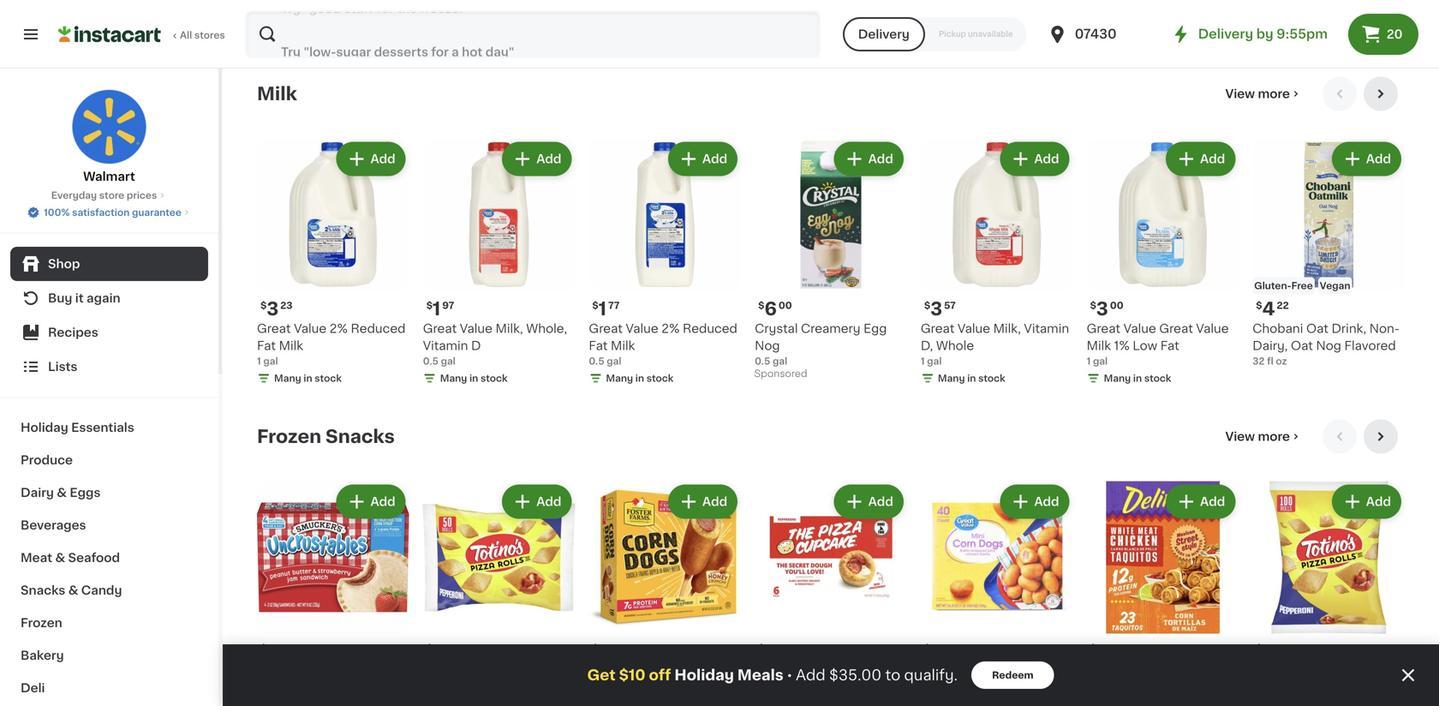 Task type: vqa. For each thing, say whether or not it's contained in the screenshot.
cascade inside Cascade Advanced Power Liquid Dishwasher Detergent Dish Soap, 125 fl oz
no



Task type: describe. For each thing, give the bounding box(es) containing it.
flavored
[[1345, 340, 1396, 352]]

chobani
[[1253, 322, 1304, 334]]

gal for great value 2% reduced fat milk 0.5 gal
[[607, 356, 622, 366]]

2 horizontal spatial 6
[[1097, 642, 1109, 660]]

off
[[649, 668, 671, 682]]

corn inside 'great value frozen mini corn dogs'
[[921, 682, 950, 694]]

Search field
[[247, 12, 819, 57]]

$ for $ 3 23
[[260, 301, 267, 310]]

by
[[1257, 28, 1274, 40]]

satisfaction
[[72, 208, 130, 217]]

stock for great value milk, vitamin d, whole 1 gal
[[979, 373, 1006, 383]]

chobani oat drink, non- dairy, oat nog flavored 32 fl oz
[[1253, 322, 1400, 366]]

everyday store prices link
[[51, 188, 167, 202]]

value for great value milk, whole, vitamin d 0.5 gal
[[460, 322, 493, 334]]

mini
[[1037, 665, 1062, 677]]

delivery for delivery by 9:55pm
[[1198, 28, 1254, 40]]

red bull image
[[258, 0, 611, 55]]

fat inside great value great value milk 1% low fat 1 gal
[[1161, 340, 1180, 352]]

97 for 6
[[945, 643, 957, 653]]

qualify.
[[904, 668, 958, 682]]

all stores link
[[58, 10, 226, 58]]

beverages link
[[10, 509, 208, 541]]

meals
[[738, 668, 784, 682]]

milk, for 1
[[496, 322, 523, 334]]

recipes
[[48, 326, 98, 338]]

$35.00
[[829, 668, 882, 682]]

07430 button
[[1048, 10, 1150, 58]]

6 for great value frozen mini corn dogs
[[931, 642, 943, 660]]

100% satisfaction guarantee
[[44, 208, 182, 217]]

great value frozen mini corn dogs
[[921, 665, 1062, 694]]

produce link
[[10, 444, 208, 476]]

0 vertical spatial snacks
[[326, 428, 395, 446]]

view inside "link"
[[625, 9, 649, 18]]

$ for $ 8 98
[[758, 643, 765, 653]]

milk inside great value great value milk 1% low fat 1 gal
[[1087, 340, 1111, 352]]

$ 6 28
[[1090, 642, 1123, 660]]

candy
[[81, 584, 122, 596]]

0.5 inside crystal creamery egg nog 0.5 gal
[[755, 356, 771, 366]]

many in stock for great value milk, whole, vitamin d 0.5 gal
[[440, 373, 508, 383]]

$ for $ 1 97
[[426, 301, 433, 310]]

$ for $ 7 24
[[592, 643, 599, 653]]

meat & seafood link
[[10, 541, 208, 574]]

recipes link
[[10, 315, 208, 350]]

3 for great value 2% reduced fat milk
[[267, 300, 279, 318]]

seafood
[[68, 552, 120, 564]]

it
[[75, 292, 84, 304]]

$ 6 00
[[758, 300, 792, 318]]

22
[[1277, 301, 1289, 310]]

dogs inside foster farms honey crunchy chicken corn dogs
[[589, 699, 621, 706]]

chicken
[[644, 682, 693, 694]]

view for 3
[[1226, 88, 1255, 100]]

prices
[[127, 191, 157, 200]]

1 inside great value 2% reduced fat milk 1 gal
[[257, 356, 261, 366]]

vitamin inside great value milk, vitamin d, whole 1 gal
[[1024, 322, 1069, 334]]

low
[[1133, 340, 1158, 352]]

milk inside great value 2% reduced fat milk 1 gal
[[279, 340, 303, 352]]

$ 4 22
[[1256, 300, 1289, 318]]

to
[[886, 668, 901, 682]]

pizza
[[781, 682, 811, 694]]

holiday essentials
[[21, 422, 134, 434]]

9:55pm
[[1277, 28, 1328, 40]]

dogs inside 'great value frozen mini corn dogs'
[[953, 682, 986, 694]]

get
[[587, 668, 616, 682]]

great value 2% reduced fat milk 0.5 gal
[[589, 322, 738, 366]]

in for great value milk, vitamin d, whole 1 gal
[[967, 373, 976, 383]]

item carousel region containing frozen snacks
[[257, 419, 1405, 706]]

& for dairy
[[57, 487, 67, 499]]

lists link
[[10, 350, 208, 384]]

& for snacks
[[68, 584, 78, 596]]

gluten-free vegan
[[1255, 281, 1351, 290]]

in for great value great value milk 1% low fat 1 gal
[[1133, 373, 1142, 383]]

milk inside great value 2% reduced fat milk 0.5 gal
[[611, 340, 635, 352]]

meat & seafood
[[21, 552, 120, 564]]

00 for 3
[[1110, 301, 1124, 310]]

value for great value great value milk 1% low fat 1 gal
[[1124, 322, 1156, 334]]

buy for buy it again
[[48, 292, 72, 304]]

38
[[281, 643, 294, 653]]

many for great value 2% reduced fat milk 1 gal
[[274, 373, 301, 383]]

4 for $ 4 22
[[1263, 300, 1275, 318]]

1 inside great value great value milk 1% low fat 1 gal
[[1087, 356, 1091, 366]]

fat for 1
[[589, 340, 608, 352]]

1%
[[1114, 340, 1130, 352]]

deli link
[[10, 672, 208, 704]]

32
[[1253, 356, 1265, 366]]

all inside view all "link"
[[651, 9, 663, 18]]

delivery by 9:55pm link
[[1171, 24, 1328, 45]]

great value 2% reduced fat milk 1 gal
[[257, 322, 406, 366]]

3 for great value milk, vitamin d, whole
[[931, 300, 943, 318]]

treatment tracker modal dialog
[[223, 644, 1439, 706]]

dairy
[[21, 487, 54, 499]]

walmart
[[83, 171, 135, 182]]

drink,
[[1332, 322, 1367, 334]]

delivery by 9:55pm
[[1198, 28, 1328, 40]]

beverages
[[21, 519, 86, 531]]

the pizza cupcake pepperoni - gourme
[[755, 682, 882, 706]]

nog inside crystal creamery egg nog 0.5 gal
[[755, 340, 780, 352]]

gal for great value milk, vitamin d, whole 1 gal
[[927, 356, 942, 366]]

1 up great value milk, whole, vitamin d 0.5 gal
[[433, 300, 441, 318]]

everyday
[[51, 191, 97, 200]]

many for great value milk, vitamin d, whole 1 gal
[[938, 373, 965, 383]]

snacks & candy
[[21, 584, 122, 596]]

$ 1 77
[[592, 300, 620, 318]]

view more for 4
[[1226, 88, 1290, 100]]

shop link
[[10, 247, 208, 281]]

76
[[446, 643, 458, 653]]

crunchy
[[589, 682, 641, 694]]

buy it again
[[48, 292, 121, 304]]

value for great value frozen mini corn dogs
[[958, 665, 991, 677]]

gluten-
[[1255, 281, 1292, 290]]

great value milk, vitamin d, whole 1 gal
[[921, 322, 1069, 366]]

stock for great value 2% reduced fat milk 0.5 gal
[[647, 373, 674, 383]]

great for great value 2% reduced fat milk 0.5 gal
[[589, 322, 623, 334]]

2% for 1
[[662, 322, 680, 334]]

again
[[87, 292, 121, 304]]

0 vertical spatial oat
[[1307, 322, 1329, 334]]

stock for great value milk, whole, vitamin d 0.5 gal
[[481, 373, 508, 383]]

foster
[[589, 665, 627, 677]]

$ for $ 4 38
[[260, 643, 267, 653]]

corn inside foster farms honey crunchy chicken corn dogs
[[696, 682, 725, 694]]

stock for great value 2% reduced fat milk 1 gal
[[315, 373, 342, 383]]

$ for $ 1 77
[[592, 301, 599, 310]]

00 for 6
[[779, 301, 792, 310]]

great for great value frozen mini corn dogs
[[921, 665, 955, 677]]

product group containing 5
[[423, 481, 575, 706]]

98
[[779, 643, 792, 653]]

whole
[[936, 340, 974, 352]]

pepperoni
[[755, 699, 817, 706]]

great for great value 2% reduced fat milk 1 gal
[[257, 322, 291, 334]]

great for great value milk, whole, vitamin d 0.5 gal
[[423, 322, 457, 334]]

$ 5 76
[[426, 642, 458, 660]]

value for great value milk, vitamin d, whole 1 gal
[[958, 322, 991, 334]]

farms
[[630, 665, 667, 677]]

essentials
[[71, 422, 134, 434]]

shop
[[48, 258, 80, 270]]

in for great value milk, whole, vitamin d 0.5 gal
[[470, 373, 478, 383]]

0 horizontal spatial snacks
[[21, 584, 65, 596]]



Task type: locate. For each thing, give the bounding box(es) containing it.
2 in from the left
[[470, 373, 478, 383]]

2 view more from the top
[[1226, 431, 1290, 443]]

gal inside great value 2% reduced fat milk 0.5 gal
[[607, 356, 622, 366]]

1 down $ 3 23
[[257, 356, 261, 366]]

2% for 3
[[330, 322, 348, 334]]

1 horizontal spatial 97
[[945, 643, 957, 653]]

1 2% from the left
[[330, 322, 348, 334]]

$ 3 23
[[260, 300, 293, 318]]

2 stock from the left
[[481, 373, 508, 383]]

view more button
[[1219, 77, 1309, 111], [1219, 419, 1309, 454]]

more
[[1258, 88, 1290, 100], [1258, 431, 1290, 443]]

many down whole
[[938, 373, 965, 383]]

view all
[[625, 9, 663, 18]]

gal down $ 1 97
[[441, 356, 456, 366]]

$ inside $ 6 97
[[924, 643, 931, 653]]

3 in from the left
[[1133, 373, 1142, 383]]

00 inside $ 6 00
[[779, 301, 792, 310]]

0 horizontal spatial 6
[[765, 300, 777, 318]]

view more down delivery by 9:55pm
[[1226, 88, 1290, 100]]

nog down drink,
[[1316, 340, 1342, 352]]

$10
[[619, 668, 646, 682]]

1 horizontal spatial 00
[[1110, 301, 1124, 310]]

$ inside $ 4 38
[[260, 643, 267, 653]]

1 horizontal spatial vitamin
[[1024, 322, 1069, 334]]

0 vertical spatial &
[[57, 487, 67, 499]]

in down great value 2% reduced fat milk 0.5 gal
[[636, 373, 644, 383]]

00 inside $ 3 00
[[1110, 301, 1124, 310]]

$ left 28
[[1090, 643, 1097, 653]]

great inside great value 2% reduced fat milk 1 gal
[[257, 322, 291, 334]]

gal down the d,
[[927, 356, 942, 366]]

& left eggs
[[57, 487, 67, 499]]

0 horizontal spatial 4
[[267, 642, 280, 660]]

2 milk, from the left
[[994, 322, 1021, 334]]

corn
[[696, 682, 725, 694], [921, 682, 950, 694]]

buy for buy any 2, save $1
[[760, 667, 779, 677]]

$ left the 77
[[592, 301, 599, 310]]

& left candy
[[68, 584, 78, 596]]

1 vertical spatial view more button
[[1219, 419, 1309, 454]]

$ for $ 3 00
[[1090, 301, 1097, 310]]

oz
[[1276, 356, 1287, 366]]

4 for $ 4 38
[[267, 642, 280, 660]]

$ up great value great value milk 1% low fat 1 gal
[[1090, 301, 1097, 310]]

stores
[[194, 30, 225, 40]]

$ left 24
[[592, 643, 599, 653]]

in down whole
[[967, 373, 976, 383]]

0 horizontal spatial 0.5
[[423, 356, 439, 366]]

5 many from the left
[[938, 373, 965, 383]]

1 nog from the left
[[755, 340, 780, 352]]

dogs down crunchy
[[589, 699, 621, 706]]

great value milk, whole, vitamin d 0.5 gal
[[423, 322, 567, 366]]

many down great value milk, whole, vitamin d 0.5 gal
[[440, 373, 467, 383]]

snacks
[[326, 428, 395, 446], [21, 584, 65, 596]]

8
[[765, 642, 777, 660]]

1 horizontal spatial 0.5
[[589, 356, 605, 366]]

d
[[471, 340, 481, 352]]

holiday right off
[[675, 668, 734, 682]]

value for great value 2% reduced fat milk 0.5 gal
[[626, 322, 659, 334]]

1 horizontal spatial 2%
[[662, 322, 680, 334]]

frozen link
[[10, 607, 208, 639]]

0 vertical spatial vitamin
[[1024, 322, 1069, 334]]

2 fat from the left
[[1161, 340, 1180, 352]]

1 vertical spatial 4
[[267, 642, 280, 660]]

57
[[944, 301, 956, 310]]

$ left 42
[[1256, 643, 1263, 653]]

fat right low
[[1161, 340, 1180, 352]]

view for 6
[[1226, 431, 1255, 443]]

$ inside $ 6 00
[[758, 301, 765, 310]]

0 vertical spatial view
[[625, 9, 649, 18]]

1 horizontal spatial fat
[[589, 340, 608, 352]]

2 view more button from the top
[[1219, 419, 1309, 454]]

$ inside $ 1 77
[[592, 301, 599, 310]]

value inside great value 2% reduced fat milk 0.5 gal
[[626, 322, 659, 334]]

many
[[274, 373, 301, 383], [440, 373, 467, 383], [1104, 373, 1131, 383], [606, 373, 633, 383], [938, 373, 965, 383]]

1 reduced from the left
[[351, 322, 406, 334]]

all inside the all stores link
[[180, 30, 192, 40]]

many in stock
[[274, 373, 342, 383], [440, 373, 508, 383], [1104, 373, 1172, 383], [606, 373, 674, 383], [938, 373, 1006, 383]]

0 horizontal spatial 2%
[[330, 322, 348, 334]]

0 horizontal spatial 97
[[442, 301, 454, 310]]

great value great value milk 1% low fat 1 gal
[[1087, 322, 1229, 366]]

oat left drink,
[[1307, 322, 1329, 334]]

0 vertical spatial all
[[651, 9, 663, 18]]

gal inside crystal creamery egg nog 0.5 gal
[[773, 356, 788, 366]]

1 down $ 3 00
[[1087, 356, 1091, 366]]

many in stock down great value 2% reduced fat milk 0.5 gal
[[606, 373, 674, 383]]

2 0.5 from the left
[[755, 356, 771, 366]]

free
[[1292, 281, 1313, 290]]

1 horizontal spatial nog
[[1316, 340, 1342, 352]]

$ for $ 4 22
[[1256, 301, 1263, 310]]

1 0.5 from the left
[[423, 356, 439, 366]]

fl
[[1267, 356, 1274, 366]]

0 horizontal spatial holiday
[[21, 422, 68, 434]]

delivery inside button
[[858, 28, 910, 40]]

produce
[[21, 454, 73, 466]]

1 vertical spatial view more
[[1226, 431, 1290, 443]]

in down low
[[1133, 373, 1142, 383]]

None search field
[[245, 10, 821, 58]]

0.5 inside great value milk, whole, vitamin d 0.5 gal
[[423, 356, 439, 366]]

5 stock from the left
[[979, 373, 1006, 383]]

all
[[651, 9, 663, 18], [180, 30, 192, 40]]

great for great value great value milk 1% low fat 1 gal
[[1087, 322, 1121, 334]]

$ left 98
[[758, 643, 765, 653]]

in for great value 2% reduced fat milk 1 gal
[[304, 373, 312, 383]]

product group containing 7
[[589, 481, 741, 706]]

$ 6 97
[[924, 642, 957, 660]]

1 horizontal spatial 4
[[1263, 300, 1275, 318]]

fat inside great value 2% reduced fat milk 0.5 gal
[[589, 340, 608, 352]]

add button
[[338, 144, 404, 174], [504, 144, 570, 174], [670, 144, 736, 174], [836, 144, 902, 174], [1002, 144, 1068, 174], [1168, 144, 1234, 174], [1334, 144, 1400, 174], [338, 486, 404, 517], [504, 486, 570, 517], [670, 486, 736, 517], [836, 486, 902, 517], [1002, 486, 1068, 517], [1168, 486, 1234, 517], [1334, 486, 1400, 517]]

great inside great value 2% reduced fat milk 0.5 gal
[[589, 322, 623, 334]]

in down great value 2% reduced fat milk 1 gal
[[304, 373, 312, 383]]

in down d
[[470, 373, 478, 383]]

0 vertical spatial 97
[[442, 301, 454, 310]]

00 up 1%
[[1110, 301, 1124, 310]]

frozen inside 'great value frozen mini corn dogs'
[[994, 665, 1034, 677]]

1 many from the left
[[274, 373, 301, 383]]

dogs down $ 6 97 on the right of page
[[953, 682, 986, 694]]

gal inside great value great value milk 1% low fat 1 gal
[[1093, 356, 1108, 366]]

dairy,
[[1253, 340, 1288, 352]]

1 in from the left
[[304, 373, 312, 383]]

1 gal from the left
[[263, 356, 278, 366]]

20 button
[[1349, 14, 1419, 55]]

1 horizontal spatial 6
[[931, 642, 943, 660]]

00
[[779, 301, 792, 310], [1110, 301, 1124, 310]]

1 vertical spatial holiday
[[675, 668, 734, 682]]

item carousel region containing milk
[[257, 77, 1405, 406]]

many in stock for great value 2% reduced fat milk 0.5 gal
[[606, 373, 674, 383]]

1 horizontal spatial milk,
[[994, 322, 1021, 334]]

more down fl
[[1258, 431, 1290, 443]]

1 vertical spatial buy
[[760, 667, 779, 677]]

delivery for delivery
[[858, 28, 910, 40]]

$ left '57'
[[924, 301, 931, 310]]

gal for great value milk, whole, vitamin d 0.5 gal
[[441, 356, 456, 366]]

3 many in stock from the left
[[1104, 373, 1172, 383]]

3
[[267, 300, 279, 318], [1097, 300, 1109, 318], [931, 300, 943, 318]]

1 horizontal spatial snacks
[[326, 428, 395, 446]]

$ left 76
[[426, 643, 433, 653]]

fat down $ 3 23
[[257, 340, 276, 352]]

many in stock for great value milk, vitamin d, whole 1 gal
[[938, 373, 1006, 383]]

2 item carousel region from the top
[[257, 419, 1405, 706]]

1 horizontal spatial corn
[[921, 682, 950, 694]]

gal down $ 3 00
[[1093, 356, 1108, 366]]

stock down great value 2% reduced fat milk 1 gal
[[315, 373, 342, 383]]

1 item carousel region from the top
[[257, 77, 1405, 406]]

many in stock down great value 2% reduced fat milk 1 gal
[[274, 373, 342, 383]]

value for great value 2% reduced fat milk 1 gal
[[294, 322, 327, 334]]

0 horizontal spatial buy
[[48, 292, 72, 304]]

crystal creamery egg nog 0.5 gal
[[755, 322, 887, 366]]

delivery button
[[843, 17, 925, 51]]

0 vertical spatial holiday
[[21, 422, 68, 434]]

1 horizontal spatial 3
[[931, 300, 943, 318]]

1 vertical spatial oat
[[1291, 340, 1313, 352]]

2 corn from the left
[[921, 682, 950, 694]]

2% inside great value 2% reduced fat milk 1 gal
[[330, 322, 348, 334]]

5 many in stock from the left
[[938, 373, 1006, 383]]

24
[[611, 643, 624, 653]]

0.5 for great value milk, whole, vitamin d
[[423, 356, 439, 366]]

many in stock for great value 2% reduced fat milk 1 gal
[[274, 373, 342, 383]]

5 in from the left
[[967, 373, 976, 383]]

great inside great value milk, whole, vitamin d 0.5 gal
[[423, 322, 457, 334]]

many in stock down low
[[1104, 373, 1172, 383]]

1 view more button from the top
[[1219, 77, 1309, 111]]

1 horizontal spatial buy
[[760, 667, 779, 677]]

2 more from the top
[[1258, 431, 1290, 443]]

value inside great value milk, whole, vitamin d 0.5 gal
[[460, 322, 493, 334]]

in
[[304, 373, 312, 383], [470, 373, 478, 383], [1133, 373, 1142, 383], [636, 373, 644, 383], [967, 373, 976, 383]]

1 vertical spatial more
[[1258, 431, 1290, 443]]

2 vertical spatial frozen
[[994, 665, 1034, 677]]

1 3 from the left
[[267, 300, 279, 318]]

77
[[608, 301, 620, 310]]

0.5 down $ 1 77
[[589, 356, 605, 366]]

0 horizontal spatial all
[[180, 30, 192, 40]]

3 gal from the left
[[773, 356, 788, 366]]

view more button down delivery by 9:55pm
[[1219, 77, 1309, 111]]

corn down honey
[[696, 682, 725, 694]]

bakery link
[[10, 639, 208, 672]]

& for meat
[[55, 552, 65, 564]]

buy any 2, save $1
[[760, 667, 848, 677]]

1 inside great value milk, vitamin d, whole 1 gal
[[921, 356, 925, 366]]

holiday up produce
[[21, 422, 68, 434]]

1 horizontal spatial all
[[651, 9, 663, 18]]

1 fat from the left
[[257, 340, 276, 352]]

6 up qualify.
[[931, 642, 943, 660]]

1 vertical spatial view
[[1226, 88, 1255, 100]]

$1
[[838, 667, 848, 677]]

0 horizontal spatial 00
[[779, 301, 792, 310]]

frozen snacks
[[257, 428, 395, 446]]

1 left the 77
[[599, 300, 607, 318]]

nog down crystal in the top right of the page
[[755, 340, 780, 352]]

$ 8 98
[[758, 642, 792, 660]]

many in stock for great value great value milk 1% low fat 1 gal
[[1104, 373, 1172, 383]]

stock for great value great value milk 1% low fat 1 gal
[[1145, 373, 1172, 383]]

fat down $ 1 77
[[589, 340, 608, 352]]

6 for crystal creamery egg nog
[[765, 300, 777, 318]]

-
[[820, 699, 825, 706]]

$ for $ 5 76
[[426, 643, 433, 653]]

0.5 up 'sponsored badge' image
[[755, 356, 771, 366]]

many down 1%
[[1104, 373, 1131, 383]]

$ inside $ 3 00
[[1090, 301, 1097, 310]]

holiday inside the treatment tracker modal dialog
[[675, 668, 734, 682]]

1 more from the top
[[1258, 88, 1290, 100]]

great for great value milk, vitamin d, whole 1 gal
[[921, 322, 955, 334]]

1 vertical spatial frozen
[[21, 617, 62, 629]]

buy left it
[[48, 292, 72, 304]]

milk, inside great value milk, whole, vitamin d 0.5 gal
[[496, 322, 523, 334]]

2 reduced from the left
[[683, 322, 738, 334]]

& right meat
[[55, 552, 65, 564]]

1 vertical spatial &
[[55, 552, 65, 564]]

97 up great value milk, whole, vitamin d 0.5 gal
[[442, 301, 454, 310]]

vegan
[[1320, 281, 1351, 290]]

meat
[[21, 552, 52, 564]]

sponsored badge image
[[755, 369, 807, 379]]

3 stock from the left
[[1145, 373, 1172, 383]]

0 horizontal spatial vitamin
[[423, 340, 468, 352]]

value inside 'great value frozen mini corn dogs'
[[958, 665, 991, 677]]

97 inside $ 6 97
[[945, 643, 957, 653]]

more for 4
[[1258, 88, 1290, 100]]

walmart logo image
[[72, 89, 147, 165]]

1 corn from the left
[[696, 682, 725, 694]]

1 view more from the top
[[1226, 88, 1290, 100]]

2 many in stock from the left
[[440, 373, 508, 383]]

great inside great value milk, vitamin d, whole 1 gal
[[921, 322, 955, 334]]

$ inside the "$ 5 76"
[[426, 643, 433, 653]]

20
[[1387, 28, 1403, 40]]

service type group
[[843, 17, 1027, 51]]

0.5 down $ 1 97
[[423, 356, 439, 366]]

0 horizontal spatial dogs
[[589, 699, 621, 706]]

many in stock down whole
[[938, 373, 1006, 383]]

buy up the at the right bottom
[[760, 667, 779, 677]]

$ for $ 6 28
[[1090, 643, 1097, 653]]

$ inside '$ 3 57'
[[924, 301, 931, 310]]

1 vertical spatial 97
[[945, 643, 957, 653]]

$ 3 00
[[1090, 300, 1124, 318]]

stock down great value milk, vitamin d, whole 1 gal
[[979, 373, 1006, 383]]

1 vertical spatial all
[[180, 30, 192, 40]]

$ for $ 9 42
[[1256, 643, 1263, 653]]

reduced for 3
[[351, 322, 406, 334]]

many for great value great value milk 1% low fat 1 gal
[[1104, 373, 1131, 383]]

4 many in stock from the left
[[606, 373, 674, 383]]

oat down chobani
[[1291, 340, 1313, 352]]

product group containing 9
[[1253, 481, 1405, 706]]

$ up qualify.
[[924, 643, 931, 653]]

gal down $ 1 77
[[607, 356, 622, 366]]

view more button for 4
[[1219, 77, 1309, 111]]

1 many in stock from the left
[[274, 373, 342, 383]]

add inside the treatment tracker modal dialog
[[796, 668, 826, 682]]

0.5 for great value 2% reduced fat milk
[[589, 356, 605, 366]]

$ inside $ 9 42
[[1256, 643, 1263, 653]]

5 gal from the left
[[607, 356, 622, 366]]

0 horizontal spatial corn
[[696, 682, 725, 694]]

1 horizontal spatial delivery
[[1198, 28, 1254, 40]]

3 for great value great value milk 1% low fat
[[1097, 300, 1109, 318]]

3 left 23
[[267, 300, 279, 318]]

stock down great value milk, whole, vitamin d 0.5 gal
[[481, 373, 508, 383]]

2 horizontal spatial 0.5
[[755, 356, 771, 366]]

stock
[[315, 373, 342, 383], [481, 373, 508, 383], [1145, 373, 1172, 383], [647, 373, 674, 383], [979, 373, 1006, 383]]

fat for 3
[[257, 340, 276, 352]]

view more button down 32
[[1219, 419, 1309, 454]]

97 up qualify.
[[945, 643, 957, 653]]

2 horizontal spatial frozen
[[994, 665, 1034, 677]]

gal inside great value 2% reduced fat milk 1 gal
[[263, 356, 278, 366]]

0.5 inside great value 2% reduced fat milk 0.5 gal
[[589, 356, 605, 366]]

more down "by"
[[1258, 88, 1290, 100]]

dairy & eggs
[[21, 487, 101, 499]]

view more down 32
[[1226, 431, 1290, 443]]

0 horizontal spatial fat
[[257, 340, 276, 352]]

product group containing 8
[[755, 481, 907, 706]]

in for great value 2% reduced fat milk 0.5 gal
[[636, 373, 644, 383]]

3 left '57'
[[931, 300, 943, 318]]

0 vertical spatial more
[[1258, 88, 1290, 100]]

2 gal from the left
[[441, 356, 456, 366]]

4 left "38"
[[267, 642, 280, 660]]

product group
[[257, 138, 409, 388], [423, 138, 575, 388], [589, 138, 741, 388], [755, 138, 907, 383], [921, 138, 1073, 388], [1087, 138, 1239, 388], [1253, 138, 1405, 368], [257, 481, 409, 706], [423, 481, 575, 706], [589, 481, 741, 706], [755, 481, 907, 706], [921, 481, 1073, 706], [1087, 481, 1239, 706], [1253, 481, 1405, 706]]

crystal
[[755, 322, 798, 334]]

97 for 1
[[442, 301, 454, 310]]

0 vertical spatial frozen
[[257, 428, 321, 446]]

frozen for frozen
[[21, 617, 62, 629]]

$ 3 57
[[924, 300, 956, 318]]

0 vertical spatial 4
[[1263, 300, 1275, 318]]

1 horizontal spatial reduced
[[683, 322, 738, 334]]

value
[[294, 322, 327, 334], [460, 322, 493, 334], [1124, 322, 1156, 334], [1196, 322, 1229, 334], [626, 322, 659, 334], [958, 322, 991, 334], [958, 665, 991, 677]]

value inside great value 2% reduced fat milk 1 gal
[[294, 322, 327, 334]]

more for 9
[[1258, 431, 1290, 443]]

view more button for 9
[[1219, 419, 1309, 454]]

4 in from the left
[[636, 373, 644, 383]]

$ up great value milk, whole, vitamin d 0.5 gal
[[426, 301, 433, 310]]

1 stock from the left
[[315, 373, 342, 383]]

get $10 off holiday meals • add $35.00 to qualify.
[[587, 668, 958, 682]]

milk, for 3
[[994, 322, 1021, 334]]

3 many from the left
[[1104, 373, 1131, 383]]

nog inside chobani oat drink, non- dairy, oat nog flavored 32 fl oz
[[1316, 340, 1342, 352]]

9
[[1263, 642, 1275, 660]]

0 horizontal spatial 3
[[267, 300, 279, 318]]

$ for $ 6 00
[[758, 301, 765, 310]]

milk,
[[496, 322, 523, 334], [994, 322, 1021, 334]]

snacks & candy link
[[10, 574, 208, 607]]

0 horizontal spatial milk,
[[496, 322, 523, 334]]

redeem
[[992, 670, 1034, 680]]

1 00 from the left
[[779, 301, 792, 310]]

0 vertical spatial view more button
[[1219, 77, 1309, 111]]

2 vertical spatial &
[[68, 584, 78, 596]]

corn down $ 6 97 on the right of page
[[921, 682, 950, 694]]

1 vertical spatial vitamin
[[423, 340, 468, 352]]

0 vertical spatial view more
[[1226, 88, 1290, 100]]

value inside great value milk, vitamin d, whole 1 gal
[[958, 322, 991, 334]]

00 up crystal in the top right of the page
[[779, 301, 792, 310]]

reduced inside great value 2% reduced fat milk 0.5 gal
[[683, 322, 738, 334]]

1 horizontal spatial dogs
[[953, 682, 986, 694]]

$ left 23
[[260, 301, 267, 310]]

$ for $ 3 57
[[924, 301, 931, 310]]

7
[[599, 642, 610, 660]]

many for great value 2% reduced fat milk 0.5 gal
[[606, 373, 633, 383]]

view all link
[[625, 0, 780, 20]]

2 horizontal spatial fat
[[1161, 340, 1180, 352]]

0 horizontal spatial reduced
[[351, 322, 406, 334]]

vitamin inside great value milk, whole, vitamin d 0.5 gal
[[423, 340, 468, 352]]

great inside 'great value frozen mini corn dogs'
[[921, 665, 955, 677]]

frozen for frozen snacks
[[257, 428, 321, 446]]

1 milk, from the left
[[496, 322, 523, 334]]

many for great value milk, whole, vitamin d 0.5 gal
[[440, 373, 467, 383]]

6 gal from the left
[[927, 356, 942, 366]]

stock down great value 2% reduced fat milk 0.5 gal
[[647, 373, 674, 383]]

many down great value 2% reduced fat milk 1 gal
[[274, 373, 301, 383]]

2 2% from the left
[[662, 322, 680, 334]]

gal inside great value milk, vitamin d, whole 1 gal
[[927, 356, 942, 366]]

any
[[781, 667, 799, 677]]

4 gal from the left
[[1093, 356, 1108, 366]]

1 down the d,
[[921, 356, 925, 366]]

instacart logo image
[[58, 24, 161, 45]]

1 vertical spatial item carousel region
[[257, 419, 1405, 706]]

milk, inside great value milk, vitamin d, whole 1 gal
[[994, 322, 1021, 334]]

honey
[[670, 665, 710, 677]]

deli
[[21, 682, 45, 694]]

gal for great value 2% reduced fat milk 1 gal
[[263, 356, 278, 366]]

nog
[[755, 340, 780, 352], [1316, 340, 1342, 352]]

gal inside great value milk, whole, vitamin d 0.5 gal
[[441, 356, 456, 366]]

100%
[[44, 208, 70, 217]]

2 nog from the left
[[1316, 340, 1342, 352]]

0 horizontal spatial delivery
[[858, 28, 910, 40]]

$ for $ 6 97
[[924, 643, 931, 653]]

07430
[[1075, 28, 1117, 40]]

3 fat from the left
[[589, 340, 608, 352]]

97 inside $ 1 97
[[442, 301, 454, 310]]

reduced for 1
[[683, 322, 738, 334]]

2% inside great value 2% reduced fat milk 0.5 gal
[[662, 322, 680, 334]]

1 horizontal spatial frozen
[[257, 428, 321, 446]]

3 up great value great value milk 1% low fat 1 gal
[[1097, 300, 1109, 318]]

6 left 28
[[1097, 642, 1109, 660]]

3 3 from the left
[[931, 300, 943, 318]]

2 horizontal spatial 3
[[1097, 300, 1109, 318]]

1 vertical spatial snacks
[[21, 584, 65, 596]]

2 vertical spatial view
[[1226, 431, 1255, 443]]

1 vertical spatial dogs
[[589, 699, 621, 706]]

guarantee
[[132, 208, 182, 217]]

foster farms honey crunchy chicken corn dogs
[[589, 665, 725, 706]]

$ 9 42
[[1256, 642, 1290, 660]]

many in stock down d
[[440, 373, 508, 383]]

$ inside $ 4 22
[[1256, 301, 1263, 310]]

$ 1 97
[[426, 300, 454, 318]]

$ inside $ 3 23
[[260, 301, 267, 310]]

$ left "22"
[[1256, 301, 1263, 310]]

2 many from the left
[[440, 373, 467, 383]]

dairy & eggs link
[[10, 476, 208, 509]]

3 0.5 from the left
[[589, 356, 605, 366]]

0 vertical spatial dogs
[[953, 682, 986, 694]]

$ inside $ 8 98
[[758, 643, 765, 653]]

item carousel region
[[257, 77, 1405, 406], [257, 419, 1405, 706]]

4 left "22"
[[1263, 300, 1275, 318]]

vitamin
[[1024, 322, 1069, 334], [423, 340, 468, 352]]

fat inside great value 2% reduced fat milk 1 gal
[[257, 340, 276, 352]]

0 horizontal spatial nog
[[755, 340, 780, 352]]

$ inside $ 6 28
[[1090, 643, 1097, 653]]

milk
[[257, 85, 297, 103], [279, 340, 303, 352], [1087, 340, 1111, 352], [611, 340, 635, 352]]

2 00 from the left
[[1110, 301, 1124, 310]]

1 horizontal spatial holiday
[[675, 668, 734, 682]]

$ inside $ 1 97
[[426, 301, 433, 310]]

reduced inside great value 2% reduced fat milk 1 gal
[[351, 322, 406, 334]]

$ inside $ 7 24
[[592, 643, 599, 653]]

0 horizontal spatial frozen
[[21, 617, 62, 629]]

many down great value 2% reduced fat milk 0.5 gal
[[606, 373, 633, 383]]

$ left "38"
[[260, 643, 267, 653]]

view more for 9
[[1226, 431, 1290, 443]]

2 3 from the left
[[1097, 300, 1109, 318]]

0 vertical spatial buy
[[48, 292, 72, 304]]

4 many from the left
[[606, 373, 633, 383]]

stock down great value great value milk 1% low fat 1 gal
[[1145, 373, 1172, 383]]

$ up crystal in the top right of the page
[[758, 301, 765, 310]]

0 vertical spatial item carousel region
[[257, 77, 1405, 406]]

creamery
[[801, 322, 861, 334]]

gal up 'sponsored badge' image
[[773, 356, 788, 366]]

whole,
[[526, 322, 567, 334]]

4 stock from the left
[[647, 373, 674, 383]]

holiday
[[21, 422, 68, 434], [675, 668, 734, 682]]

6 up crystal in the top right of the page
[[765, 300, 777, 318]]

gal down $ 3 23
[[263, 356, 278, 366]]



